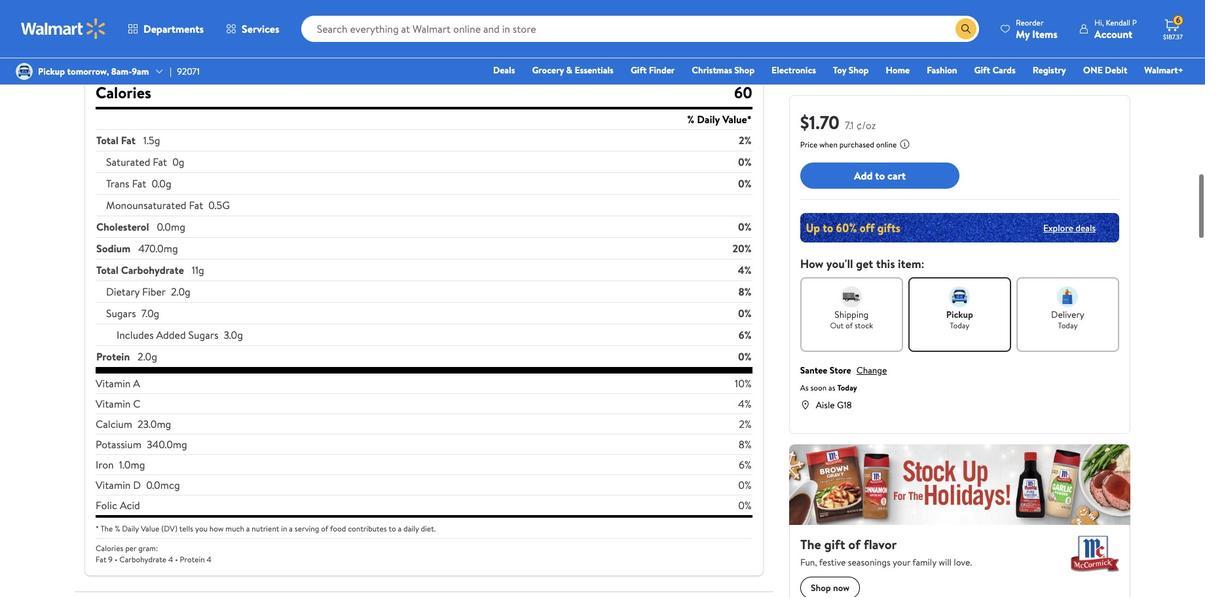 Task type: describe. For each thing, give the bounding box(es) containing it.
0% for 7.0g
[[739, 306, 752, 320]]

shop for christmas shop
[[735, 64, 755, 77]]

container
[[161, 18, 204, 33]]

christmas
[[692, 64, 733, 77]]

6 $187.37
[[1164, 15, 1184, 41]]

shipping
[[835, 308, 869, 321]]

legal information image
[[900, 139, 911, 149]]

92071
[[177, 65, 200, 78]]

explore
[[1044, 221, 1074, 234]]

services
[[242, 22, 280, 36]]

get
[[857, 256, 874, 272]]

1 vertical spatial serving
[[295, 523, 319, 534]]

registry
[[1033, 64, 1067, 77]]

470.0mg
[[138, 241, 178, 256]]

debit
[[1106, 64, 1128, 77]]

folic
[[96, 498, 117, 512]]

size
[[133, 37, 151, 51]]

3 vitamin from the top
[[96, 478, 131, 492]]

intent image for shipping image
[[842, 286, 863, 307]]

saturated
[[106, 155, 150, 169]]

total fat
[[96, 133, 136, 147]]

*
[[96, 523, 99, 534]]

walmart+ link
[[1139, 63, 1190, 77]]

items
[[1033, 27, 1058, 41]]

store
[[830, 364, 852, 377]]

gift finder
[[631, 64, 675, 77]]

5
[[96, 18, 101, 33]]

0.0mcg
[[146, 478, 180, 492]]

1 • from the left
[[115, 554, 118, 565]]

purchased
[[840, 139, 875, 150]]

5  servings per container
[[96, 18, 204, 33]]

today for delivery
[[1059, 320, 1078, 331]]

pickup for today
[[947, 308, 974, 321]]

7.1
[[845, 118, 854, 132]]

saturated fat 0g
[[106, 155, 185, 169]]

tells
[[179, 523, 193, 534]]

calories per gram: fat 9 • carbohydrate 4 • protein 4
[[96, 543, 212, 565]]

delivery today
[[1052, 308, 1085, 331]]

$1.70
[[801, 109, 840, 135]]

add to cart button
[[801, 163, 960, 189]]

340.0mg
[[147, 437, 187, 452]]

this
[[877, 256, 896, 272]]

0.5g
[[209, 198, 230, 212]]

search icon image
[[961, 24, 972, 34]]

santee store change as soon as today
[[801, 364, 888, 393]]

0 horizontal spatial sugars
[[106, 306, 136, 320]]

1 4 from the left
[[168, 554, 173, 565]]

add
[[855, 168, 873, 183]]

1 a from the left
[[246, 523, 250, 534]]

0 horizontal spatial serving
[[152, 64, 185, 78]]

6% for iron 1.0mg
[[739, 457, 752, 472]]

out
[[831, 320, 844, 331]]

walmart image
[[21, 18, 106, 39]]

| 92071
[[170, 65, 200, 78]]

christmas shop
[[692, 64, 755, 77]]

diet.
[[421, 523, 436, 534]]

a
[[133, 376, 140, 391]]

2 • from the left
[[175, 554, 178, 565]]

explore deals link
[[1039, 216, 1102, 240]]

soon
[[811, 382, 827, 393]]

0.0mg
[[157, 220, 186, 234]]

calcium
[[96, 417, 132, 431]]

fashion
[[927, 64, 958, 77]]

total carbohydrate
[[96, 263, 184, 277]]

includes
[[117, 328, 154, 342]]

online
[[877, 139, 897, 150]]

today inside 'santee store change as soon as today'
[[838, 382, 858, 393]]

7.0g
[[141, 306, 159, 320]]

hi, kendall p account
[[1095, 17, 1138, 41]]

amount per serving
[[96, 64, 185, 78]]

per for amount
[[135, 64, 150, 78]]

0 horizontal spatial daily
[[122, 523, 139, 534]]

home link
[[880, 63, 916, 77]]

fat for total
[[121, 133, 136, 147]]

fashion link
[[922, 63, 964, 77]]

nutrient
[[252, 523, 279, 534]]

calories for calories
[[96, 81, 151, 104]]

santee
[[801, 364, 828, 377]]

grocery & essentials
[[532, 64, 614, 77]]

much
[[226, 523, 244, 534]]

fiber
[[142, 284, 166, 299]]

deals link
[[488, 63, 521, 77]]

20%
[[733, 241, 752, 256]]

0% for 0.0g
[[739, 176, 752, 191]]

up to sixty percent off deals. shop now. image
[[801, 213, 1120, 242]]

iron
[[96, 457, 114, 472]]

gift cards
[[975, 64, 1016, 77]]

grocery
[[532, 64, 564, 77]]

reorder
[[1017, 17, 1044, 28]]

10%
[[735, 376, 752, 391]]

fat for monounsaturated
[[189, 198, 203, 212]]

pickup tomorrow, 8am-9am
[[38, 65, 149, 78]]

fat for saturated
[[153, 155, 167, 169]]

0 horizontal spatial %
[[115, 523, 120, 534]]

services button
[[215, 13, 291, 45]]

reorder my items
[[1017, 17, 1058, 41]]

how
[[801, 256, 824, 272]]

1 horizontal spatial %
[[688, 112, 695, 126]]

one debit link
[[1078, 63, 1134, 77]]

grocery & essentials link
[[527, 63, 620, 77]]

contributes
[[348, 523, 387, 534]]

6% for includes added sugars 3.0g
[[739, 328, 752, 342]]

price
[[801, 139, 818, 150]]

one debit
[[1084, 64, 1128, 77]]

1 horizontal spatial 2.0g
[[171, 284, 191, 299]]

calories for calories per gram: fat 9 • carbohydrate 4 • protein 4
[[96, 543, 123, 554]]

p
[[1133, 17, 1138, 28]]



Task type: vqa. For each thing, say whether or not it's contained in the screenshot.


Task type: locate. For each thing, give the bounding box(es) containing it.
serving
[[96, 37, 130, 51]]

1 horizontal spatial •
[[175, 554, 178, 565]]

2.0g right fiber
[[171, 284, 191, 299]]

item:
[[898, 256, 925, 272]]

vitamin up folic acid
[[96, 478, 131, 492]]

calories down 8am-
[[96, 81, 151, 104]]

change
[[857, 364, 888, 377]]

1 vertical spatial 6%
[[739, 457, 752, 472]]

0 horizontal spatial pickup
[[38, 65, 65, 78]]

vitamin up the vitamin c
[[96, 376, 131, 391]]

1 vertical spatial of
[[321, 523, 329, 534]]

4% down 10%
[[739, 396, 752, 411]]

intent image for delivery image
[[1058, 286, 1079, 307]]

1 vertical spatial per
[[125, 543, 137, 554]]

tomorrow,
[[67, 65, 109, 78]]

when
[[820, 139, 838, 150]]

sugars down dietary
[[106, 306, 136, 320]]

vitamin for vitamin c
[[96, 396, 131, 411]]

in
[[281, 523, 287, 534]]

per inside calories per gram: fat 9 • carbohydrate 4 • protein 4
[[125, 543, 137, 554]]

amount
[[96, 64, 132, 78]]

shop up 60
[[735, 64, 755, 77]]

1 vertical spatial total
[[96, 263, 118, 277]]

servings
[[104, 18, 141, 33]]

sodium
[[96, 241, 131, 256]]

total up saturated
[[96, 133, 118, 147]]

8% down 20%
[[739, 284, 752, 299]]

0%
[[739, 155, 752, 169], [739, 176, 752, 191], [739, 220, 752, 234], [739, 306, 752, 320], [739, 349, 752, 364], [739, 478, 752, 492], [739, 498, 752, 512]]

0 vertical spatial of
[[846, 320, 853, 331]]

0 vertical spatial sugars
[[106, 306, 136, 320]]

toy shop
[[834, 64, 869, 77]]

to inside add to cart button
[[876, 168, 886, 183]]

monounsaturated fat 0.5g
[[106, 198, 230, 212]]

8am-
[[111, 65, 132, 78]]

you
[[195, 523, 208, 534]]

4 down how
[[207, 554, 212, 565]]

1 vertical spatial calories
[[96, 543, 123, 554]]

carbohydrate inside calories per gram: fat 9 • carbohydrate 4 • protein 4
[[119, 554, 167, 565]]

1 vertical spatial to
[[389, 523, 396, 534]]

to left cart
[[876, 168, 886, 183]]

serving right in
[[295, 523, 319, 534]]

fat up saturated
[[121, 133, 136, 147]]

0 vertical spatial serving
[[152, 64, 185, 78]]

1 horizontal spatial sugars
[[188, 328, 219, 342]]

1 horizontal spatial 4
[[207, 554, 212, 565]]

folic acid
[[96, 498, 140, 512]]

a right in
[[289, 523, 293, 534]]

calories inside calories per gram: fat 9 • carbohydrate 4 • protein 4
[[96, 543, 123, 554]]

% daily value*
[[688, 112, 752, 126]]

monounsaturated
[[106, 198, 187, 212]]

to left daily
[[389, 523, 396, 534]]

2 calories from the top
[[96, 543, 123, 554]]

price when purchased online
[[801, 139, 897, 150]]

home
[[886, 64, 910, 77]]

pickup today
[[947, 308, 974, 331]]

0 horizontal spatial today
[[838, 382, 858, 393]]

deals
[[493, 64, 515, 77]]

Walmart Site-Wide search field
[[301, 16, 980, 42]]

2% down 10%
[[739, 417, 752, 431]]

gift for gift cards
[[975, 64, 991, 77]]

2.0g down includes
[[138, 349, 157, 364]]

0 horizontal spatial a
[[246, 523, 250, 534]]

2 a from the left
[[289, 523, 293, 534]]

 image
[[16, 63, 33, 80]]

cart
[[888, 168, 906, 183]]

fat right trans
[[132, 176, 146, 191]]

1 horizontal spatial shop
[[849, 64, 869, 77]]

toy shop link
[[828, 63, 875, 77]]

1 vertical spatial %
[[115, 523, 120, 534]]

carbohydrate up fiber
[[121, 263, 184, 277]]

acid
[[120, 498, 140, 512]]

how you'll get this item:
[[801, 256, 925, 272]]

today inside pickup today
[[950, 320, 970, 331]]

0 vertical spatial protein
[[96, 349, 130, 364]]

1 vertical spatial vitamin
[[96, 396, 131, 411]]

today inside delivery today
[[1059, 320, 1078, 331]]

0 vertical spatial 6%
[[739, 328, 752, 342]]

1 vertical spatial 4%
[[739, 396, 752, 411]]

1 horizontal spatial to
[[876, 168, 886, 183]]

fat
[[121, 133, 136, 147], [153, 155, 167, 169], [132, 176, 146, 191], [189, 198, 203, 212], [96, 554, 106, 565]]

0 vertical spatial per
[[135, 64, 150, 78]]

1 horizontal spatial daily
[[697, 112, 720, 126]]

shop inside toy shop link
[[849, 64, 869, 77]]

per for calories
[[125, 543, 137, 554]]

2 vertical spatial vitamin
[[96, 478, 131, 492]]

1 horizontal spatial pickup
[[947, 308, 974, 321]]

fat left 9
[[96, 554, 106, 565]]

0% for 0g
[[739, 155, 752, 169]]

1 horizontal spatial today
[[950, 320, 970, 331]]

gift for gift finder
[[631, 64, 647, 77]]

shop right toy
[[849, 64, 869, 77]]

9am
[[132, 65, 149, 78]]

1 horizontal spatial serving
[[295, 523, 319, 534]]

pickup for tomorrow,
[[38, 65, 65, 78]]

0% for 0.0mcg
[[739, 478, 752, 492]]

1 calories from the top
[[96, 81, 151, 104]]

fat left the 0g
[[153, 155, 167, 169]]

1 vertical spatial sugars
[[188, 328, 219, 342]]

6
[[1177, 15, 1181, 26]]

3.0g
[[224, 328, 243, 342]]

0 horizontal spatial protein
[[96, 349, 130, 364]]

1 gift from the left
[[631, 64, 647, 77]]

daily left value*
[[697, 112, 720, 126]]

sugars left 3.0g
[[188, 328, 219, 342]]

0 vertical spatial pickup
[[38, 65, 65, 78]]

value
[[141, 523, 159, 534]]

0 vertical spatial 2.0g
[[171, 284, 191, 299]]

0 horizontal spatial to
[[389, 523, 396, 534]]

sugars 7.0g
[[106, 306, 159, 320]]

vitamin up calcium
[[96, 396, 131, 411]]

g18
[[838, 398, 852, 412]]

1/2
[[689, 37, 703, 51]]

1 8% from the top
[[739, 284, 752, 299]]

0% for 2.0g
[[739, 349, 752, 364]]

0 vertical spatial 4%
[[738, 263, 752, 277]]

0 vertical spatial daily
[[697, 112, 720, 126]]

change button
[[857, 364, 888, 377]]

calories down the
[[96, 543, 123, 554]]

2% for 1.5g
[[739, 133, 752, 147]]

2 vitamin from the top
[[96, 396, 131, 411]]

today down intent image for delivery
[[1059, 320, 1078, 331]]

fat for trans
[[132, 176, 146, 191]]

how
[[210, 523, 224, 534]]

2% down value*
[[739, 133, 752, 147]]

of right out
[[846, 320, 853, 331]]

0 vertical spatial 2%
[[739, 133, 752, 147]]

fat left 0.5g
[[189, 198, 203, 212]]

1 vertical spatial 2.0g
[[138, 349, 157, 364]]

protein down tells
[[180, 554, 205, 565]]

8% down 10%
[[739, 437, 752, 452]]

1 horizontal spatial of
[[846, 320, 853, 331]]

2 total from the top
[[96, 263, 118, 277]]

potassium
[[96, 437, 142, 452]]

1 horizontal spatial a
[[289, 523, 293, 534]]

2 horizontal spatial today
[[1059, 320, 1078, 331]]

toy
[[834, 64, 847, 77]]

•
[[115, 554, 118, 565], [175, 554, 178, 565]]

1 horizontal spatial protein
[[180, 554, 205, 565]]

0 horizontal spatial shop
[[735, 64, 755, 77]]

1.0mg
[[119, 457, 145, 472]]

1 6% from the top
[[739, 328, 752, 342]]

1 shop from the left
[[735, 64, 755, 77]]

total for total fat
[[96, 133, 118, 147]]

2% for 23.0mg
[[739, 417, 752, 431]]

0% for 0.0mg
[[739, 220, 752, 234]]

60
[[735, 81, 753, 104]]

total for total carbohydrate
[[96, 263, 118, 277]]

0.0g
[[152, 176, 172, 191]]

carbohydrate down value
[[119, 554, 167, 565]]

protein up vitamin a
[[96, 349, 130, 364]]

pickup down intent image for pickup
[[947, 308, 974, 321]]

2 4 from the left
[[207, 554, 212, 565]]

pickup left tomorrow, on the left top of the page
[[38, 65, 65, 78]]

8%
[[739, 284, 752, 299], [739, 437, 752, 452]]

departments button
[[117, 13, 215, 45]]

0 vertical spatial calories
[[96, 81, 151, 104]]

departments
[[144, 22, 204, 36]]

today for pickup
[[950, 320, 970, 331]]

• right "gram:" in the bottom of the page
[[175, 554, 178, 565]]

1 2% from the top
[[739, 133, 752, 147]]

0 vertical spatial carbohydrate
[[121, 263, 184, 277]]

4 right "gram:" in the bottom of the page
[[168, 554, 173, 565]]

as
[[829, 382, 836, 393]]

total down sodium
[[96, 263, 118, 277]]

protein inside calories per gram: fat 9 • carbohydrate 4 • protein 4
[[180, 554, 205, 565]]

1 horizontal spatial gift
[[975, 64, 991, 77]]

0 vertical spatial %
[[688, 112, 695, 126]]

serving
[[152, 64, 185, 78], [295, 523, 319, 534]]

4% down 20%
[[738, 263, 752, 277]]

% left value*
[[688, 112, 695, 126]]

intent image for pickup image
[[950, 286, 971, 307]]

1 vertical spatial daily
[[122, 523, 139, 534]]

account
[[1095, 27, 1133, 41]]

0 vertical spatial total
[[96, 133, 118, 147]]

8% for dietary fiber 2.0g
[[739, 284, 752, 299]]

2 8% from the top
[[739, 437, 752, 452]]

hi,
[[1095, 17, 1105, 28]]

fat inside calories per gram: fat 9 • carbohydrate 4 • protein 4
[[96, 554, 106, 565]]

1 vitamin from the top
[[96, 376, 131, 391]]

1 vertical spatial pickup
[[947, 308, 974, 321]]

kendall
[[1107, 17, 1131, 28]]

3 a from the left
[[398, 523, 402, 534]]

finder
[[649, 64, 675, 77]]

2 horizontal spatial a
[[398, 523, 402, 534]]

vitamin for vitamin a
[[96, 376, 131, 391]]

0 horizontal spatial •
[[115, 554, 118, 565]]

0 vertical spatial vitamin
[[96, 376, 131, 391]]

shop for toy shop
[[849, 64, 869, 77]]

gift cards link
[[969, 63, 1022, 77]]

• right 9
[[115, 554, 118, 565]]

electronics
[[772, 64, 817, 77]]

4
[[168, 554, 173, 565], [207, 554, 212, 565]]

(128g)
[[724, 37, 753, 51]]

1 vertical spatial protein
[[180, 554, 205, 565]]

1 vertical spatial 8%
[[739, 437, 752, 452]]

per
[[135, 64, 150, 78], [125, 543, 137, 554]]

|
[[170, 65, 172, 78]]

serving size
[[96, 37, 151, 51]]

sugars
[[106, 306, 136, 320], [188, 328, 219, 342]]

potassium 340.0mg
[[96, 437, 187, 452]]

0 vertical spatial to
[[876, 168, 886, 183]]

today down intent image for pickup
[[950, 320, 970, 331]]

1.5g
[[143, 133, 160, 147]]

cholesterol
[[96, 220, 149, 234]]

serving right 9am
[[152, 64, 185, 78]]

¢/oz
[[857, 118, 876, 132]]

0 horizontal spatial 4
[[168, 554, 173, 565]]

0 horizontal spatial gift
[[631, 64, 647, 77]]

% right the
[[115, 523, 120, 534]]

trans fat 0.0g
[[106, 176, 172, 191]]

per left "gram:" in the bottom of the page
[[125, 543, 137, 554]]

one
[[1084, 64, 1103, 77]]

1 vertical spatial carbohydrate
[[119, 554, 167, 565]]

to
[[876, 168, 886, 183], [389, 523, 396, 534]]

d
[[133, 478, 141, 492]]

23.0mg
[[138, 417, 171, 431]]

shipping out of stock
[[831, 308, 874, 331]]

0 horizontal spatial 2.0g
[[138, 349, 157, 364]]

a right "much"
[[246, 523, 250, 534]]

2 shop from the left
[[849, 64, 869, 77]]

today
[[950, 320, 970, 331], [1059, 320, 1078, 331], [838, 382, 858, 393]]

gift left cards
[[975, 64, 991, 77]]

2 6% from the top
[[739, 457, 752, 472]]

of left food
[[321, 523, 329, 534]]

shop inside christmas shop link
[[735, 64, 755, 77]]

per right 8am-
[[135, 64, 150, 78]]

6%
[[739, 328, 752, 342], [739, 457, 752, 472]]

0 vertical spatial 8%
[[739, 284, 752, 299]]

8% for potassium 340.0mg
[[739, 437, 752, 452]]

a left daily
[[398, 523, 402, 534]]

Search search field
[[301, 16, 980, 42]]

1 total from the top
[[96, 133, 118, 147]]

deals
[[1076, 221, 1096, 234]]

the
[[101, 523, 113, 534]]

1 vertical spatial 2%
[[739, 417, 752, 431]]

0 horizontal spatial of
[[321, 523, 329, 534]]

of inside shipping out of stock
[[846, 320, 853, 331]]

today right as at the bottom
[[838, 382, 858, 393]]

daily left value
[[122, 523, 139, 534]]

2 2% from the top
[[739, 417, 752, 431]]

gift left finder
[[631, 64, 647, 77]]

vitamin d 0.0mcg
[[96, 478, 180, 492]]

c
[[133, 396, 141, 411]]

2 gift from the left
[[975, 64, 991, 77]]



